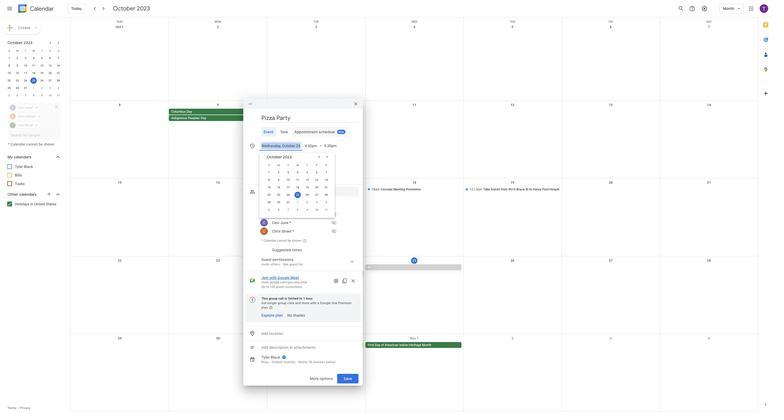 Task type: vqa. For each thing, say whether or not it's contained in the screenshot.
bottommost Row Group
yes



Task type: describe. For each thing, give the bounding box(es) containing it.
premium
[[339, 301, 352, 305]]

get
[[262, 301, 267, 305]]

guest permissions
[[262, 257, 294, 262]]

0 horizontal spatial group
[[269, 297, 278, 300]]

appointment schedule
[[295, 130, 336, 134]]

holidays
[[15, 202, 29, 206]]

1 vertical spatial day
[[201, 116, 206, 120]]

25, today element for the bottom november 2 element's november 1 element
[[295, 192, 301, 198]]

or
[[290, 345, 293, 350]]

november 8 element for the bottom november 2 element's november 1 element
[[295, 207, 301, 213]]

15 element for the bottom november 2 element's november 1 element's 29 element 22 element
[[266, 184, 273, 191]]

18 for 21 element associated with 28 element associated with the bottom november 2 element's 27 element
[[296, 186, 299, 189]]

23 for november 1 element associated with top november 2 element
[[16, 79, 19, 82]]

hospital
[[550, 187, 562, 191]]

21 element for 28 element related to top november 2 element 27 element
[[55, 70, 62, 76]]

16 element for 23 element related to 29 element for november 1 element associated with top november 2 element 30 element
[[14, 70, 21, 76]]

0 vertical spatial november 2 element
[[39, 85, 45, 91]]

1 horizontal spatial black
[[271, 355, 280, 359]]

2023 for 12 element related to the bottom november 2 element's 27 element
[[283, 155, 292, 159]]

2 vertical spatial calendar
[[264, 239, 277, 242]]

12 element for the bottom november 2 element's 27 element
[[304, 177, 311, 183]]

explore plan
[[262, 313, 283, 318]]

31 for the bottom november 2 element
[[287, 201, 290, 204]]

to inside the join with google meet meet.google.com/gss-oery-ume up to 100 guest connections
[[266, 285, 269, 289]]

1 vertical spatial 13
[[609, 103, 613, 107]]

notify
[[299, 360, 308, 364]]

and
[[295, 301, 301, 305]]

Add title text field
[[262, 114, 359, 122]]

11 element for 25, today element related to the bottom november 2 element's november 1 element 18 element
[[295, 177, 301, 183]]

28 element for top november 2 element 27 element
[[55, 77, 62, 84]]

2 vertical spatial 22
[[118, 259, 122, 262]]

of
[[381, 343, 384, 347]]

concept
[[381, 187, 393, 191]]

main drawer image
[[6, 5, 13, 12]]

10 element for 25, today element related to the bottom november 2 element's november 1 element
[[285, 177, 292, 183]]

20 inside grid
[[609, 181, 613, 185]]

1 horizontal spatial october 2023
[[113, 5, 150, 12]]

columbus
[[171, 110, 186, 113]]

ican
[[272, 212, 279, 216]]

meeting
[[394, 187, 406, 191]]

2 horizontal spatial 27
[[609, 259, 613, 262]]

first day of american indian heritage month
[[368, 343, 432, 347]]

google inside the join with google meet meet.google.com/gss-oery-ume up to 100 guest connections
[[278, 276, 290, 280]]

12 for 28 element associated with the bottom november 2 element's 27 element
[[306, 178, 309, 181]]

19 for november 10 element for top november 2 element november 11 element
[[40, 72, 43, 74]]

calendar inside * calendar cannot be shown search field
[[11, 142, 25, 146]]

27 for top november 2 element 27 element
[[49, 79, 52, 82]]

1 horizontal spatial –
[[320, 144, 322, 148]]

show schedule of ceci june image
[[330, 218, 339, 227]]

october 2023 for the bottom november 2 element's november 1 element's 29 element 22 element
[[267, 155, 292, 159]]

november 7 element for november 1 element associated with top november 2 element
[[22, 92, 29, 99]]

* inside chris street tree item
[[293, 229, 294, 233]]

7 inside grid
[[709, 25, 711, 29]]

calendar heading
[[29, 5, 54, 12]]

calendars for other calendars
[[19, 192, 37, 197]]

wed
[[412, 20, 418, 23]]

calls
[[288, 301, 295, 305]]

30 element for 29 element for november 1 element associated with top november 2 element
[[14, 85, 21, 91]]

1 vertical spatial november 2 element
[[304, 199, 311, 206]]

month inside dropdown button
[[724, 6, 735, 11]]

f for the bottom november 2 element's 27 element
[[316, 164, 318, 166]]

0 vertical spatial row group
[[5, 54, 62, 99]]

* Calendar cannot be shown search field
[[0, 100, 66, 146]]

26 inside grid
[[511, 259, 515, 262]]

united
[[34, 202, 45, 206]]

suggested times button
[[270, 245, 304, 255]]

29 element for the bottom november 2 element's november 1 element
[[266, 199, 273, 206]]

tyler inside my calendars list
[[15, 164, 23, 169]]

25 cell for november 1 element associated with top november 2 element
[[30, 77, 38, 84]]

default visibility
[[272, 360, 296, 364]]

november 11 element for november 10 element for top november 2 element
[[55, 92, 62, 99]]

limited
[[288, 297, 299, 300]]

columbus day indigenous peoples' day
[[171, 110, 206, 120]]

default
[[272, 360, 283, 364]]

17 for 19 element for 12 element related to the bottom november 2 element's 27 element
[[287, 186, 290, 189]]

Guests text field
[[262, 187, 357, 197]]

1 horizontal spatial to
[[300, 297, 303, 300]]

minutes
[[313, 360, 325, 364]]

* inside ceci june 'tree item'
[[290, 221, 291, 225]]

1 horizontal spatial shown
[[292, 239, 302, 242]]

more
[[302, 301, 310, 305]]

2 horizontal spatial 31
[[315, 337, 318, 340]]

Start time text field
[[305, 143, 318, 149]]

board meeting
[[270, 272, 291, 275]]

black inside 'tyler black organizer'
[[281, 200, 290, 204]]

13 for 13 element associated with 12 element related to the bottom november 2 element's 27 element
[[316, 178, 319, 181]]

this
[[262, 297, 268, 300]]

hour
[[306, 297, 313, 300]]

25 cell for the bottom november 2 element's november 1 element
[[293, 191, 303, 199]]

14 element for 13 element associated with 12 element related to the bottom november 2 element's 27 element
[[323, 177, 330, 183]]

to element
[[320, 144, 322, 148]]

17 element for 25, today element related to the bottom november 2 element's november 1 element's 10 element
[[285, 184, 292, 191]]

november 4 element for november 10 element for top november 2 element november 11 element
[[55, 85, 62, 91]]

settings menu image
[[702, 5, 708, 12]]

guest
[[262, 257, 272, 262]]

10am
[[372, 187, 380, 191]]

nov 1
[[410, 337, 419, 340]]

calendar element
[[17, 3, 54, 15]]

11 element for 25, today element corresponding to november 1 element associated with top november 2 element's 18 element
[[31, 62, 37, 69]]

0 vertical spatial october 2023 grid
[[5, 47, 62, 99]]

12 for 28 element related to top november 2 element 27 element
[[40, 64, 43, 67]]

invite
[[262, 262, 270, 266]]

ican read
[[272, 212, 289, 216]]

month inside button
[[422, 343, 432, 347]]

16 for 22 element related to 29 element for november 1 element associated with top november 2 element
[[16, 72, 19, 74]]

21 element for 28 element associated with the bottom november 2 element's 27 element
[[323, 184, 330, 191]]

sun
[[117, 20, 123, 23]]

1 horizontal spatial row group
[[265, 169, 331, 214]]

1 horizontal spatial tyler black
[[262, 355, 280, 359]]

other calendars button
[[1, 190, 66, 199]]

20 for 28 element related to top november 2 element 27 element
[[49, 72, 52, 74]]

20 element for 13 element associated with 12 element related to the bottom november 2 element's 27 element
[[314, 184, 320, 191]]

add description or attachments
[[262, 345, 316, 350]]

holidays in united states
[[15, 202, 56, 206]]

no thanks
[[287, 313, 305, 318]]

tyler black inside my calendars list
[[15, 164, 33, 169]]

tyler inside 'tyler black organizer'
[[272, 200, 280, 204]]

18 element for 25, today element corresponding to november 1 element associated with top november 2 element
[[31, 70, 37, 76]]

* up guest
[[262, 239, 263, 242]]

notify 30 minutes before
[[299, 360, 336, 364]]

no thanks button
[[285, 311, 307, 320]]

1 horizontal spatial tab list
[[759, 17, 774, 397]]

november 4 element for november 11 element corresponding to the bottom november 2 element's november 10 element
[[323, 199, 330, 206]]

join with google meet link
[[262, 276, 299, 280]]

4 inside row
[[414, 25, 416, 29]]

description
[[270, 345, 289, 350]]

november 9 element for top november 2 element
[[39, 92, 45, 99]]

20 for 28 element associated with the bottom november 2 element's 27 element
[[316, 186, 319, 189]]

28 for the bottom november 2 element
[[325, 193, 328, 196]]

zone
[[294, 153, 302, 158]]

columbus day button
[[169, 109, 265, 114]]

21 for 28 element related to top november 2 element 27 element
[[57, 72, 60, 74]]

25 inside grid
[[413, 259, 417, 262]]

2 vertical spatial 29
[[118, 337, 122, 340]]

is
[[285, 297, 288, 300]]

29 for the bottom november 2 element's november 1 element's 29 element
[[268, 201, 271, 204]]

26 for 26 element related to 19 element for 12 element related to the bottom november 2 element's 27 element
[[306, 193, 309, 196]]

get longer group calls and more with a google one premium plan
[[262, 301, 352, 309]]

0 horizontal spatial –
[[17, 406, 19, 410]]

peoples'
[[188, 116, 200, 120]]

new
[[339, 130, 345, 134]]

9 inside grid
[[217, 103, 219, 107]]

invite others
[[262, 262, 280, 266]]

meet
[[291, 276, 299, 280]]

chris street *
[[272, 229, 294, 233]]

all day
[[269, 153, 280, 158]]

privacy link
[[20, 406, 31, 410]]

ceci june *
[[272, 221, 291, 225]]

18 for 21 element corresponding to 28 element related to top november 2 element 27 element
[[32, 72, 35, 74]]

day
[[274, 153, 280, 158]]

heritage
[[409, 343, 422, 347]]

suggested
[[272, 248, 291, 252]]

longer
[[268, 301, 277, 305]]

tab list containing event
[[248, 127, 359, 137]]

november 8 element for november 1 element associated with top november 2 element
[[31, 92, 37, 99]]

today
[[71, 6, 82, 11]]

0 vertical spatial guest
[[290, 262, 298, 266]]

november 7 element for the bottom november 2 element's november 1 element
[[285, 207, 292, 213]]

november 11 element for the bottom november 2 element's november 10 element
[[323, 207, 330, 213]]

14 for right october 2023 grid
[[325, 178, 328, 181]]

16 inside grid
[[216, 181, 220, 185]]

find a time
[[266, 174, 286, 179]]

permissions
[[273, 257, 294, 262]]

november 6 element for 29 element for november 1 element associated with top november 2 element 30 element
[[14, 92, 21, 99]]

one
[[332, 301, 338, 305]]

21 for 28 element associated with the bottom november 2 element's 27 element
[[325, 186, 328, 189]]

ican read tree item
[[260, 210, 359, 218]]

cannot inside search field
[[26, 142, 38, 146]]

1 vertical spatial be
[[288, 239, 291, 242]]

my calendars button
[[1, 153, 66, 161]]

100
[[270, 285, 275, 289]]

27 element for the bottom november 2 element
[[314, 192, 320, 198]]

calendars for my calendars
[[14, 155, 31, 159]]

bills
[[15, 173, 22, 177]]

nov
[[410, 337, 416, 340]]

other calendars
[[7, 192, 37, 197]]

explore plan button
[[260, 311, 285, 320]]

in
[[30, 202, 33, 206]]

0 vertical spatial october
[[113, 5, 136, 12]]

indigenous peoples' day button
[[169, 115, 265, 121]]

1 horizontal spatial 15
[[118, 181, 122, 185]]

13 for 12 element for top november 2 element 27 element 13 element
[[49, 64, 52, 67]]

a inside get longer group calls and more with a google one premium plan
[[318, 301, 319, 305]]

m for 12 element related to the bottom november 2 element's 27 element
[[278, 164, 280, 166]]

9616
[[509, 187, 516, 191]]

board
[[270, 272, 278, 275]]

2 vertical spatial 23
[[216, 259, 220, 262]]

cell containing columbus day
[[169, 109, 267, 121]]

transit
[[491, 187, 500, 191]]

november 1 element for the bottom november 2 element
[[295, 199, 301, 206]]

with inside get longer group calls and more with a google one premium plan
[[310, 301, 317, 305]]

explore
[[262, 313, 275, 318]]

1 horizontal spatial cannot
[[277, 239, 287, 242]]

october for row group to the top
[[7, 40, 23, 45]]

show schedule of chris street image
[[330, 227, 339, 236]]

oct 1
[[116, 25, 124, 29]]

14 inside grid
[[708, 103, 712, 107]]

26 element for 19 element for 12 element related to the bottom november 2 element's 27 element
[[304, 192, 311, 198]]

first
[[368, 343, 375, 347]]

november 10 element for the bottom november 2 element
[[314, 207, 320, 213]]

november 3 element for the bottom november 2 element's 27 element
[[314, 199, 320, 206]]

24 element for "november 7" element for the bottom november 2 element's november 1 element 31 'element'
[[285, 192, 292, 198]]

1 vertical spatial 19
[[511, 181, 515, 185]]

Start date text field
[[262, 143, 301, 149]]

tyler black organizer
[[272, 200, 290, 209]]



Task type: locate. For each thing, give the bounding box(es) containing it.
1 horizontal spatial guest
[[290, 262, 298, 266]]

2 vertical spatial day
[[375, 343, 381, 347]]

0 vertical spatial * calendar cannot be shown
[[8, 142, 55, 146]]

0 horizontal spatial calendar
[[11, 142, 25, 146]]

14 element
[[55, 62, 62, 69], [323, 177, 330, 183]]

october down create popup button
[[7, 40, 23, 45]]

0 vertical spatial 31 element
[[22, 85, 29, 91]]

before
[[326, 360, 336, 364]]

time zone button
[[282, 151, 304, 160]]

november 1 element for top november 2 element
[[31, 85, 37, 91]]

november 10 element
[[47, 92, 53, 99], [314, 207, 320, 213]]

group up longer
[[269, 297, 278, 300]]

15 for the bottom november 2 element's november 1 element's 29 element
[[268, 186, 271, 189]]

read
[[280, 212, 289, 216]]

19 element for 12 element for top november 2 element 27 element
[[39, 70, 45, 76]]

7
[[709, 25, 711, 29], [58, 57, 59, 60], [25, 94, 26, 97], [326, 171, 327, 174], [288, 208, 289, 211]]

0 vertical spatial november 11 element
[[55, 92, 62, 99]]

– right terms link
[[17, 406, 19, 410]]

tyler black up bills
[[15, 164, 33, 169]]

22 element for 29 element for november 1 element associated with top november 2 element
[[6, 77, 12, 84]]

terms link
[[7, 406, 16, 410]]

0 horizontal spatial november 3 element
[[47, 85, 53, 91]]

0 vertical spatial 21 element
[[55, 70, 62, 76]]

oct
[[116, 25, 121, 29]]

other
[[7, 192, 18, 197]]

2 horizontal spatial tyler
[[272, 200, 280, 204]]

add for add description or attachments
[[262, 345, 269, 350]]

indigenous
[[171, 116, 187, 120]]

0 vertical spatial 23 element
[[14, 77, 21, 84]]

november 5 element
[[6, 92, 12, 99], [266, 207, 273, 213]]

8
[[8, 64, 10, 67], [33, 94, 35, 97], [119, 103, 121, 107], [269, 178, 270, 181], [297, 208, 299, 211]]

1 horizontal spatial november 3 element
[[314, 199, 320, 206]]

19 element for 12 element related to the bottom november 2 element's 27 element
[[304, 184, 311, 191]]

1 vertical spatial tyler black
[[262, 355, 280, 359]]

black inside my calendars list
[[24, 164, 33, 169]]

1 horizontal spatial * calendar cannot be shown
[[262, 239, 302, 242]]

october 2023 down create popup button
[[7, 40, 32, 45]]

1 horizontal spatial 14
[[325, 178, 328, 181]]

calendar up the create
[[30, 5, 54, 12]]

10 element
[[22, 62, 29, 69], [285, 177, 292, 183]]

1 horizontal spatial 18 element
[[295, 184, 301, 191]]

w for 12 element for top november 2 element 27 element
[[33, 49, 35, 52]]

2 vertical spatial tyler
[[262, 355, 270, 359]]

1 horizontal spatial november 7 element
[[285, 207, 292, 213]]

a
[[274, 174, 277, 179], [318, 301, 319, 305]]

month right heritage
[[422, 343, 432, 347]]

25 for 25, today element related to the bottom november 2 element's november 1 element
[[296, 193, 299, 196]]

22 element for the bottom november 2 element's november 1 element's 29 element
[[266, 192, 273, 198]]

* inside * calendar cannot be shown search field
[[8, 142, 10, 146]]

day for first
[[375, 343, 381, 347]]

13 element
[[47, 62, 53, 69], [314, 177, 320, 183]]

november 5 element for 29 element for november 1 element associated with top november 2 element
[[6, 92, 12, 99]]

1 add from the top
[[262, 331, 269, 336]]

calendar
[[30, 5, 54, 12], [11, 142, 25, 146], [264, 239, 277, 242]]

1 horizontal spatial group
[[278, 301, 287, 305]]

see guest list
[[283, 262, 303, 266]]

tab list
[[759, 17, 774, 397], [248, 127, 359, 137]]

23 element
[[14, 77, 21, 84], [276, 192, 282, 198]]

0 horizontal spatial 25 cell
[[30, 77, 38, 84]]

14 element for 12 element for top november 2 element 27 element 13 element
[[55, 62, 62, 69]]

halloween button
[[267, 342, 364, 348]]

shown up times
[[292, 239, 302, 242]]

1 vertical spatial 14
[[708, 103, 712, 107]]

0 horizontal spatial november 8 element
[[31, 92, 37, 99]]

google
[[278, 276, 290, 280], [320, 301, 331, 305]]

with down board
[[270, 276, 277, 280]]

12:13pm
[[470, 187, 483, 191]]

0 horizontal spatial day
[[187, 110, 192, 113]]

new element
[[338, 130, 346, 134]]

0 vertical spatial tyler
[[15, 164, 23, 169]]

12
[[40, 64, 43, 67], [511, 103, 515, 107], [306, 178, 309, 181]]

with inside the join with google meet meet.google.com/gss-oery-ume up to 100 guest connections
[[270, 276, 277, 280]]

25, today element
[[31, 77, 37, 84], [295, 192, 301, 198]]

1 vertical spatial 23 element
[[276, 192, 282, 198]]

day inside button
[[375, 343, 381, 347]]

cell
[[71, 109, 169, 121], [169, 109, 267, 121], [267, 109, 366, 121], [366, 109, 464, 121], [464, 109, 562, 121], [562, 109, 661, 121], [71, 186, 169, 193], [169, 186, 267, 193], [267, 186, 366, 193], [562, 186, 661, 193], [661, 186, 759, 193], [71, 264, 169, 277], [169, 264, 267, 277], [464, 264, 562, 277], [562, 264, 661, 277], [661, 264, 759, 277], [71, 342, 169, 349], [169, 342, 267, 349], [464, 342, 562, 349], [562, 342, 661, 349], [661, 342, 759, 349]]

16 element for 30 element corresponding to the bottom november 2 element's november 1 element's 29 element's 23 element
[[276, 184, 282, 191]]

calendar inside calendar element
[[30, 5, 54, 12]]

16 element
[[14, 70, 21, 76], [276, 184, 282, 191]]

2 add from the top
[[262, 345, 269, 350]]

guests invited to this event. tree
[[260, 199, 359, 236]]

24 element
[[22, 77, 29, 84], [285, 192, 292, 198]]

13 element for 12 element for top november 2 element 27 element
[[47, 62, 53, 69]]

november 10 element for top november 2 element
[[47, 92, 53, 99]]

november 3 element for top november 2 element 27 element
[[47, 85, 53, 91]]

0 horizontal spatial be
[[39, 142, 43, 146]]

0 vertical spatial 16
[[16, 72, 19, 74]]

m down create popup button
[[16, 49, 19, 52]]

1 horizontal spatial be
[[288, 239, 291, 242]]

to right up
[[266, 285, 269, 289]]

november 5 element for the bottom november 2 element's november 1 element's 29 element
[[266, 207, 273, 213]]

add inside dropdown button
[[262, 331, 269, 336]]

calendar down chris
[[264, 239, 277, 242]]

0 horizontal spatial 19 element
[[39, 70, 45, 76]]

19 element
[[39, 70, 45, 76], [304, 184, 311, 191]]

busy
[[262, 360, 269, 364]]

to
[[530, 187, 533, 191], [266, 285, 269, 289], [300, 297, 303, 300]]

add for add location
[[262, 331, 269, 336]]

calendar up my calendars
[[11, 142, 25, 146]]

End time text field
[[324, 143, 337, 149]]

plan left "no"
[[276, 313, 283, 318]]

all
[[269, 153, 273, 158]]

terms
[[7, 406, 16, 410]]

12 element for top november 2 element 27 element
[[39, 62, 45, 69]]

from
[[501, 187, 508, 191]]

21 element
[[55, 70, 62, 76], [323, 184, 330, 191]]

0 horizontal spatial 14 element
[[55, 62, 62, 69]]

0 vertical spatial calendars
[[14, 155, 31, 159]]

0 horizontal spatial 22
[[8, 79, 11, 82]]

w
[[33, 49, 35, 52], [297, 164, 299, 166]]

plan down get on the left bottom of the page
[[262, 306, 268, 309]]

1 vertical spatial guest
[[276, 285, 284, 289]]

to inside grid
[[530, 187, 533, 191]]

15 element
[[6, 70, 12, 76], [266, 184, 273, 191]]

black down my calendars dropdown button
[[24, 164, 33, 169]]

1 horizontal spatial calendar
[[30, 5, 54, 12]]

15 element for 22 element related to 29 element for november 1 element associated with top november 2 element
[[6, 70, 12, 76]]

october 2023 down start date text field
[[267, 155, 292, 159]]

tyler up busy on the left bottom of the page
[[262, 355, 270, 359]]

ceci
[[272, 221, 280, 225]]

11
[[32, 64, 35, 67], [57, 94, 60, 97], [413, 103, 417, 107], [296, 178, 299, 181], [325, 208, 328, 211]]

october
[[113, 5, 136, 12], [7, 40, 23, 45], [267, 155, 282, 159]]

1 horizontal spatial 31 element
[[285, 199, 292, 206]]

0 vertical spatial 15
[[8, 72, 11, 74]]

0 horizontal spatial october
[[7, 40, 23, 45]]

add location
[[262, 331, 283, 336]]

2023 for 12 element for top november 2 element 27 element
[[24, 40, 32, 45]]

task button
[[278, 127, 290, 137]]

row containing oct 1
[[71, 23, 759, 101]]

brace
[[517, 187, 525, 191]]

31 element for "november 7" element for the bottom november 2 element's november 1 element
[[285, 199, 292, 206]]

cannot up suggested
[[277, 239, 287, 242]]

25, today element for november 1 element associated with top november 2 element
[[31, 77, 37, 84]]

1 horizontal spatial november 2 element
[[304, 199, 311, 206]]

19 for november 11 element corresponding to the bottom november 2 element's november 10 element
[[306, 186, 309, 189]]

1 horizontal spatial october 2023 grid
[[265, 161, 331, 214]]

21
[[57, 72, 60, 74], [708, 181, 712, 185], [325, 186, 328, 189]]

1 vertical spatial november 1 element
[[295, 199, 301, 206]]

2 horizontal spatial to
[[530, 187, 533, 191]]

18 element for 25, today element related to the bottom november 2 element's november 1 element
[[295, 184, 301, 191]]

0 vertical spatial 13 element
[[47, 62, 53, 69]]

30
[[16, 87, 19, 89], [277, 201, 280, 204], [216, 337, 220, 340], [309, 360, 312, 364]]

* calendar cannot be shown down "search for people" text field
[[8, 142, 55, 146]]

first day of american indian heritage month button
[[366, 342, 462, 348]]

1 vertical spatial 31
[[287, 201, 290, 204]]

30 inside grid
[[216, 337, 220, 340]]

tasks
[[15, 182, 25, 186]]

attachments
[[294, 345, 316, 350]]

guest
[[290, 262, 298, 266], [276, 285, 284, 289]]

* calendar cannot be shown inside search field
[[8, 142, 55, 146]]

5 inside grid
[[512, 25, 514, 29]]

0 horizontal spatial tyler
[[15, 164, 23, 169]]

add location button
[[260, 329, 359, 338]]

a right "more"
[[318, 301, 319, 305]]

24 for the "24" element associated with 31 'element' related to "november 7" element for november 1 element associated with top november 2 element
[[24, 79, 27, 82]]

– right start time text field
[[320, 144, 322, 148]]

november 6 element for 30 element corresponding to the bottom november 2 element's november 1 element's 29 element
[[276, 207, 282, 213]]

find
[[266, 174, 274, 179]]

henry
[[533, 187, 542, 191]]

terms – privacy
[[7, 406, 31, 410]]

to right st
[[530, 187, 533, 191]]

Search for people text field
[[11, 130, 58, 140]]

google down meeting
[[278, 276, 290, 280]]

june
[[281, 221, 289, 225]]

0 vertical spatial 12 element
[[39, 62, 45, 69]]

chris street tree item
[[260, 227, 359, 236]]

november 8 element
[[31, 92, 37, 99], [295, 207, 301, 213]]

google left one at the bottom left of page
[[320, 301, 331, 305]]

24
[[24, 79, 27, 82], [287, 193, 290, 196]]

google inside get longer group calls and more with a google one premium plan
[[320, 301, 331, 305]]

28 element
[[55, 77, 62, 84], [323, 192, 330, 198]]

f for top november 2 element 27 element
[[49, 49, 51, 52]]

a inside button
[[274, 174, 277, 179]]

tyler black up busy on the left bottom of the page
[[262, 355, 280, 359]]

29
[[8, 87, 11, 89], [268, 201, 271, 204], [118, 337, 122, 340]]

0 vertical spatial 28
[[57, 79, 60, 82]]

november 1 element
[[31, 85, 37, 91], [295, 199, 301, 206]]

10am concept meeting promotion
[[372, 187, 421, 191]]

calendars inside dropdown button
[[14, 155, 31, 159]]

tue
[[314, 20, 319, 23]]

20 element for 12 element for top november 2 element 27 element 13 element
[[47, 70, 53, 76]]

23 element for 30 element corresponding to the bottom november 2 element's november 1 element's 29 element
[[276, 192, 282, 198]]

22 for the bottom november 2 element's november 1 element
[[268, 193, 271, 196]]

27 element for top november 2 element
[[47, 77, 53, 84]]

grid containing oct 1
[[70, 17, 759, 412]]

add
[[262, 331, 269, 336], [262, 345, 269, 350]]

0 vertical spatial 30 element
[[14, 85, 21, 91]]

m down day on the top of the page
[[278, 164, 280, 166]]

14 for topmost october 2023 grid
[[57, 64, 60, 67]]

event button
[[262, 127, 276, 137]]

street
[[282, 229, 292, 233]]

0 horizontal spatial 19
[[40, 72, 43, 74]]

join
[[262, 276, 269, 280]]

schedule
[[319, 130, 336, 134]]

november 4 element
[[55, 85, 62, 91], [323, 199, 330, 206]]

2 horizontal spatial 13
[[609, 103, 613, 107]]

1 horizontal spatial 10 element
[[285, 177, 292, 183]]

m
[[16, 49, 19, 52], [278, 164, 280, 166]]

1 vertical spatial october
[[7, 40, 23, 45]]

* right street at the left bottom of page
[[293, 229, 294, 233]]

1 vertical spatial 26
[[306, 193, 309, 196]]

11 element
[[31, 62, 37, 69], [295, 177, 301, 183]]

0 horizontal spatial cannot
[[26, 142, 38, 146]]

1 vertical spatial 25, today element
[[295, 192, 301, 198]]

28
[[57, 79, 60, 82], [325, 193, 328, 196], [708, 259, 712, 262]]

create
[[18, 25, 30, 30]]

board meeting button
[[267, 271, 364, 277]]

29 for 29 element for november 1 element associated with top november 2 element
[[8, 87, 11, 89]]

create button
[[2, 21, 42, 34]]

1 vertical spatial tyler
[[272, 200, 280, 204]]

0 vertical spatial november 1 element
[[31, 85, 37, 91]]

1 horizontal spatial 28
[[325, 193, 328, 196]]

row containing sun
[[71, 17, 759, 23]]

0 horizontal spatial 27
[[49, 79, 52, 82]]

* up my
[[8, 142, 10, 146]]

0 horizontal spatial 15
[[8, 72, 11, 74]]

2 horizontal spatial 28
[[708, 259, 712, 262]]

plan inside get longer group calls and more with a google one premium plan
[[262, 306, 268, 309]]

promotion
[[406, 187, 421, 191]]

black up organizer
[[281, 200, 290, 204]]

calendars inside dropdown button
[[19, 192, 37, 197]]

day left of
[[375, 343, 381, 347]]

group down call
[[278, 301, 287, 305]]

sat
[[707, 20, 712, 23]]

12 inside grid
[[511, 103, 515, 107]]

cannot down "search for people" text field
[[26, 142, 38, 146]]

31 for top november 2 element
[[24, 87, 27, 89]]

privacy
[[20, 406, 31, 410]]

* calendar cannot be shown up suggested
[[262, 239, 302, 242]]

0 horizontal spatial 21
[[57, 72, 60, 74]]

plan inside button
[[276, 313, 283, 318]]

0 horizontal spatial * calendar cannot be shown
[[8, 142, 55, 146]]

november 9 element for the bottom november 2 element
[[304, 207, 311, 213]]

9
[[17, 64, 18, 67], [41, 94, 43, 97], [217, 103, 219, 107], [278, 178, 280, 181], [307, 208, 308, 211]]

0 horizontal spatial 20
[[49, 72, 52, 74]]

add left halloween on the left of the page
[[262, 345, 269, 350]]

24 element for 31 'element' related to "november 7" element for november 1 element associated with top november 2 element
[[22, 77, 29, 84]]

0 vertical spatial month
[[724, 6, 735, 11]]

21 inside grid
[[708, 181, 712, 185]]

2 horizontal spatial 29
[[268, 201, 271, 204]]

27 element
[[47, 77, 53, 84], [314, 192, 320, 198]]

1 horizontal spatial 26 element
[[304, 192, 311, 198]]

1 horizontal spatial tyler
[[262, 355, 270, 359]]

guest down meet.google.com/gss-
[[276, 285, 284, 289]]

0 horizontal spatial 26 element
[[39, 77, 45, 84]]

0 horizontal spatial 17
[[24, 72, 27, 74]]

w for 12 element related to the bottom november 2 element's 27 element
[[297, 164, 299, 166]]

november 3 element
[[47, 85, 53, 91], [314, 199, 320, 206]]

location
[[270, 331, 283, 336]]

0 horizontal spatial 28 element
[[55, 77, 62, 84]]

with down hour
[[310, 301, 317, 305]]

connections
[[285, 285, 302, 289]]

17 inside grid
[[315, 181, 318, 185]]

november 9 element
[[39, 92, 45, 99], [304, 207, 311, 213]]

be inside search field
[[39, 142, 43, 146]]

day right peoples'
[[201, 116, 206, 120]]

31 element for "november 7" element for november 1 element associated with top november 2 element
[[22, 85, 29, 91]]

12:13pm take transit from 9616 brace st to henry ford hospital
[[470, 187, 562, 191]]

october 2023 grid
[[5, 47, 62, 99], [265, 161, 331, 214]]

october 2023
[[113, 5, 150, 12], [7, 40, 32, 45], [267, 155, 292, 159]]

calendars right my
[[14, 155, 31, 159]]

november 2 element
[[39, 85, 45, 91], [304, 199, 311, 206]]

10 element for 25, today element corresponding to november 1 element associated with top november 2 element
[[22, 62, 29, 69]]

thanks
[[293, 313, 305, 318]]

1 vertical spatial google
[[320, 301, 331, 305]]

22 for november 1 element associated with top november 2 element
[[8, 79, 11, 82]]

28 element for the bottom november 2 element's 27 element
[[323, 192, 330, 198]]

27
[[49, 79, 52, 82], [316, 193, 319, 196], [609, 259, 613, 262]]

13 element for 12 element related to the bottom november 2 element's 27 element
[[314, 177, 320, 183]]

18 element
[[31, 70, 37, 76], [295, 184, 301, 191]]

24 for the "24" element related to "november 7" element for the bottom november 2 element's november 1 element 31 'element'
[[287, 193, 290, 196]]

october for the rightmost row group
[[267, 155, 282, 159]]

16 for the bottom november 2 element's november 1 element's 29 element 22 element
[[277, 186, 280, 189]]

31 element
[[22, 85, 29, 91], [285, 199, 292, 206]]

27 for the bottom november 2 element's 27 element
[[316, 193, 319, 196]]

* right june on the bottom left of the page
[[290, 221, 291, 225]]

fri
[[609, 20, 614, 23]]

october down start date text field
[[267, 155, 282, 159]]

my calendars list
[[1, 162, 66, 188]]

october 2023 up sun
[[113, 5, 150, 12]]

grid
[[70, 17, 759, 412]]

29 element
[[6, 85, 12, 91], [266, 199, 273, 206]]

26 element for 19 element for 12 element for top november 2 element 27 element
[[39, 77, 45, 84]]

1 horizontal spatial day
[[201, 116, 206, 120]]

ume
[[301, 280, 307, 284]]

thu
[[510, 20, 516, 23]]

tyler up bills
[[15, 164, 23, 169]]

be down "search for people" text field
[[39, 142, 43, 146]]

0 vertical spatial 29 element
[[6, 85, 12, 91]]

18
[[32, 72, 35, 74], [413, 181, 417, 185], [296, 186, 299, 189]]

23 for the bottom november 2 element's november 1 element
[[277, 193, 280, 196]]

30 element for the bottom november 2 element's november 1 element's 29 element
[[276, 199, 282, 206]]

list
[[299, 262, 303, 266]]

shown down "search for people" text field
[[44, 142, 55, 146]]

ceci june tree item
[[260, 218, 359, 227]]

november 7 element
[[22, 92, 29, 99], [285, 207, 292, 213]]

to up and
[[300, 297, 303, 300]]

1 vertical spatial 11 element
[[295, 177, 301, 183]]

0 horizontal spatial 13 element
[[47, 62, 53, 69]]

tyler up organizer
[[272, 200, 280, 204]]

17 element
[[22, 70, 29, 76], [285, 184, 292, 191]]

2 horizontal spatial 22
[[268, 193, 271, 196]]

calendars up in
[[19, 192, 37, 197]]

1 horizontal spatial 24 element
[[285, 192, 292, 198]]

1 horizontal spatial 25
[[296, 193, 299, 196]]

cannot
[[26, 142, 38, 146], [277, 239, 287, 242]]

22 element
[[6, 77, 12, 84], [266, 192, 273, 198]]

26
[[40, 79, 43, 82], [306, 193, 309, 196], [511, 259, 515, 262]]

tyler black, organizer tree item
[[260, 199, 359, 210]]

0 vertical spatial 2023
[[137, 5, 150, 12]]

0 vertical spatial november 5 element
[[6, 92, 12, 99]]

shown inside search field
[[44, 142, 55, 146]]

t
[[25, 49, 26, 52], [41, 49, 43, 52], [288, 164, 289, 166], [307, 164, 308, 166]]

0 vertical spatial november 9 element
[[39, 92, 45, 99]]

26 element
[[39, 77, 45, 84], [304, 192, 311, 198]]

row group
[[5, 54, 62, 99], [265, 169, 331, 214]]

month right settings menu icon at the right of page
[[724, 6, 735, 11]]

2 horizontal spatial 2023
[[283, 155, 292, 159]]

suggested times
[[272, 248, 302, 252]]

add other calendars image
[[46, 191, 52, 197]]

0 horizontal spatial 11 element
[[31, 62, 37, 69]]

30 element
[[14, 85, 21, 91], [276, 199, 282, 206]]

1 vertical spatial 15 element
[[266, 184, 273, 191]]

black up default
[[271, 355, 280, 359]]

task
[[280, 130, 288, 134]]

18 inside grid
[[413, 181, 417, 185]]

0 horizontal spatial to
[[266, 285, 269, 289]]

6 inside grid
[[610, 25, 612, 29]]

a right find
[[274, 174, 277, 179]]

w down create popup button
[[33, 49, 35, 52]]

0 horizontal spatial 29 element
[[6, 85, 12, 91]]

0 vertical spatial 10 element
[[22, 62, 29, 69]]

october up sun
[[113, 5, 136, 12]]

organizer
[[272, 205, 286, 209]]

indian
[[400, 343, 409, 347]]

no
[[287, 313, 293, 318]]

row
[[71, 17, 759, 23], [71, 23, 759, 101], [5, 47, 62, 54], [5, 54, 62, 62], [5, 62, 62, 69], [5, 69, 62, 77], [5, 77, 62, 84], [5, 84, 62, 92], [5, 92, 62, 99], [71, 101, 759, 178], [265, 161, 331, 169], [265, 169, 331, 176], [265, 176, 331, 184], [71, 178, 759, 256], [265, 184, 331, 191], [265, 191, 331, 199], [265, 199, 331, 206], [265, 206, 331, 214], [71, 256, 759, 334], [71, 334, 759, 412]]

states
[[46, 202, 56, 206]]

day up peoples'
[[187, 110, 192, 113]]

0 vertical spatial 18
[[32, 72, 35, 74]]

day for columbus
[[187, 110, 192, 113]]

1 vertical spatial row group
[[265, 169, 331, 214]]

others
[[271, 262, 280, 266]]

26 for 19 element for 12 element for top november 2 element 27 element 26 element
[[40, 79, 43, 82]]

be up "suggested times"
[[288, 239, 291, 242]]

0 horizontal spatial 18 element
[[31, 70, 37, 76]]

1 horizontal spatial 17
[[287, 186, 290, 189]]

november 11 element
[[55, 92, 62, 99], [323, 207, 330, 213]]

add left location
[[262, 331, 269, 336]]

m for 12 element for top november 2 element 27 element
[[16, 49, 19, 52]]

25 cell
[[30, 77, 38, 84], [293, 191, 303, 199]]

1 vertical spatial november 7 element
[[285, 207, 292, 213]]

1 horizontal spatial 12
[[306, 178, 309, 181]]

20 element
[[47, 70, 53, 76], [314, 184, 320, 191]]

be
[[39, 142, 43, 146], [288, 239, 291, 242]]

mon
[[215, 20, 221, 23]]

0 horizontal spatial w
[[33, 49, 35, 52]]

1 vertical spatial calendar
[[11, 142, 25, 146]]

w down zone
[[297, 164, 299, 166]]

guest inside the join with google meet meet.google.com/gss-oery-ume up to 100 guest connections
[[276, 285, 284, 289]]

23 element for 29 element for november 1 element associated with top november 2 element 30 element
[[14, 77, 21, 84]]

12 element
[[39, 62, 45, 69], [304, 177, 311, 183]]

0 horizontal spatial 17 element
[[22, 70, 29, 76]]

show schedule of ican read image
[[330, 210, 339, 218]]

times
[[292, 248, 302, 252]]

group inside get longer group calls and more with a google one premium plan
[[278, 301, 287, 305]]

guest left list
[[290, 262, 298, 266]]

find a time button
[[262, 171, 290, 181]]

1 vertical spatial 25
[[296, 193, 299, 196]]

17 for 19 element for 12 element for top november 2 element 27 element
[[24, 72, 27, 74]]

17 element for 25, today element corresponding to november 1 element associated with top november 2 element 10 element
[[22, 70, 29, 76]]

november 6 element
[[14, 92, 21, 99], [276, 207, 282, 213]]

28 for top november 2 element
[[57, 79, 60, 82]]

1 horizontal spatial november 1 element
[[295, 199, 301, 206]]

6
[[610, 25, 612, 29], [49, 57, 51, 60], [17, 94, 18, 97], [316, 171, 318, 174], [278, 208, 280, 211]]



